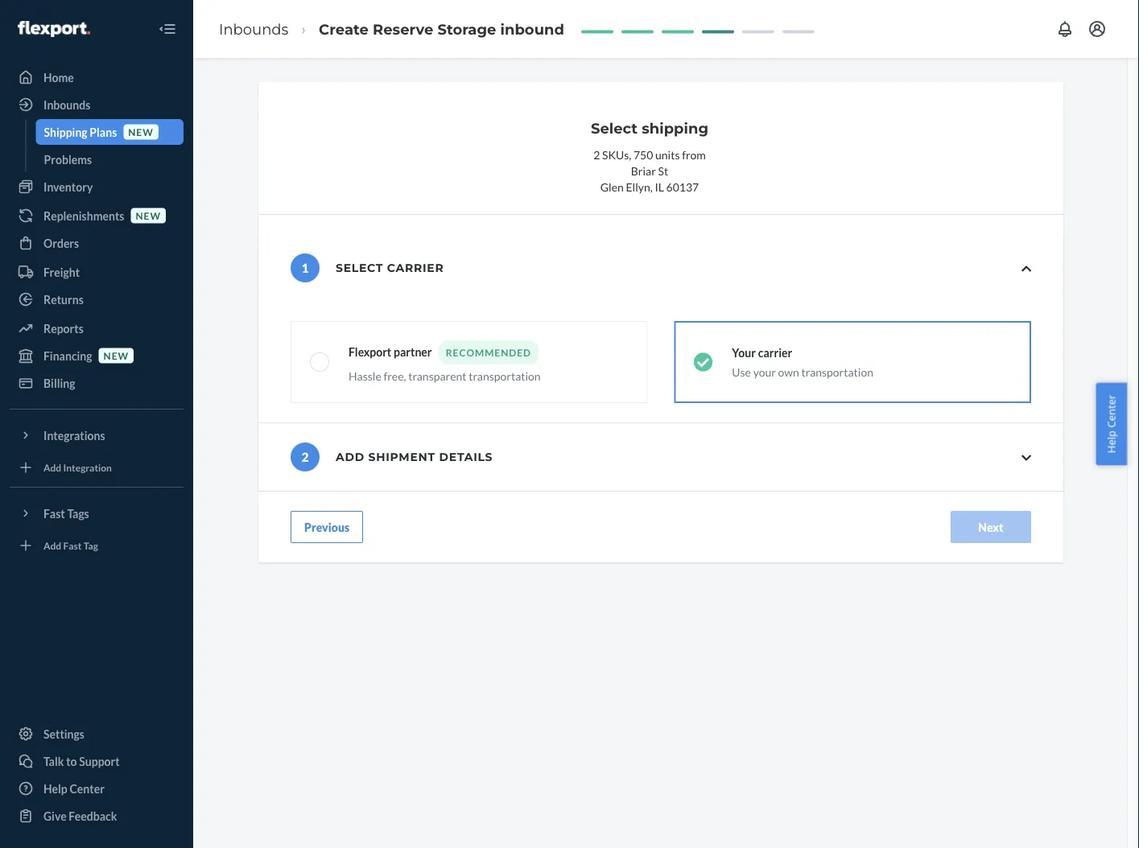 Task type: describe. For each thing, give the bounding box(es) containing it.
replenishments
[[43, 209, 124, 223]]

your carrier use your own transportation
[[732, 346, 873, 379]]

add shipment details
[[336, 450, 493, 464]]

tag
[[84, 540, 98, 551]]

talk to support
[[43, 755, 120, 768]]

inventory link
[[10, 174, 184, 200]]

give feedback button
[[10, 803, 184, 829]]

use
[[732, 365, 751, 379]]

fast inside dropdown button
[[43, 507, 65, 520]]

chevron up image
[[1021, 263, 1031, 275]]

your
[[753, 365, 776, 379]]

create
[[319, 20, 369, 38]]

st
[[658, 164, 668, 178]]

1 vertical spatial fast
[[63, 540, 82, 551]]

close navigation image
[[158, 19, 177, 39]]

1
[[301, 260, 309, 276]]

home link
[[10, 64, 184, 90]]

recommended
[[446, 347, 531, 358]]

shipment
[[368, 450, 435, 464]]

flexport partner
[[349, 345, 432, 359]]

freight link
[[10, 259, 184, 285]]

transportation inside your carrier use your own transportation
[[801, 365, 873, 379]]

settings
[[43, 727, 84, 741]]

free,
[[384, 369, 406, 383]]

from
[[682, 148, 706, 161]]

flexport logo image
[[18, 21, 90, 37]]

open account menu image
[[1088, 19, 1107, 39]]

previous
[[304, 520, 350, 534]]

next
[[978, 520, 1004, 534]]

talk
[[43, 755, 64, 768]]

add integration link
[[10, 455, 184, 481]]

briar
[[631, 164, 656, 178]]

help center button
[[1096, 383, 1127, 466]]

center inside button
[[1104, 395, 1119, 428]]

plans
[[90, 125, 117, 139]]

returns
[[43, 293, 84, 306]]

talk to support button
[[10, 749, 184, 774]]

inbound
[[500, 20, 564, 38]]

2 for 2 skus , 750 units from briar st glen ellyn, il 60137
[[594, 148, 600, 161]]

next button
[[951, 511, 1031, 543]]

skus
[[602, 148, 629, 161]]

60137
[[666, 180, 699, 194]]

integrations button
[[10, 423, 184, 448]]

problems link
[[36, 147, 184, 172]]

details
[[439, 450, 493, 464]]

billing link
[[10, 370, 184, 396]]

give feedback
[[43, 810, 117, 823]]

to
[[66, 755, 77, 768]]

ellyn,
[[626, 180, 653, 194]]

help inside help center button
[[1104, 431, 1119, 454]]

partner
[[394, 345, 432, 359]]

create reserve storage inbound
[[319, 20, 564, 38]]

fast tags
[[43, 507, 89, 520]]

flexport
[[349, 345, 392, 359]]

previous button
[[291, 511, 363, 543]]

add integration
[[43, 462, 112, 473]]

inbounds link inside breadcrumbs navigation
[[219, 20, 289, 38]]

help center inside button
[[1104, 395, 1119, 454]]

0 horizontal spatial transportation
[[469, 369, 541, 383]]



Task type: locate. For each thing, give the bounding box(es) containing it.
add left integration
[[43, 462, 61, 473]]

1 horizontal spatial center
[[1104, 395, 1119, 428]]

help
[[1104, 431, 1119, 454], [43, 782, 67, 796]]

problems
[[44, 153, 92, 166]]

select for select shipping
[[591, 119, 638, 137]]

1 vertical spatial inbounds link
[[10, 92, 184, 118]]

0 horizontal spatial help
[[43, 782, 67, 796]]

transparent
[[408, 369, 467, 383]]

0 vertical spatial help center
[[1104, 395, 1119, 454]]

0 horizontal spatial inbounds link
[[10, 92, 184, 118]]

reports link
[[10, 316, 184, 341]]

0 vertical spatial help
[[1104, 431, 1119, 454]]

0 horizontal spatial select
[[336, 261, 383, 275]]

2 vertical spatial new
[[104, 350, 129, 361]]

new for financing
[[104, 350, 129, 361]]

integration
[[63, 462, 112, 473]]

shipping plans
[[44, 125, 117, 139]]

0 vertical spatial inbounds link
[[219, 20, 289, 38]]

transportation down recommended
[[469, 369, 541, 383]]

hassle
[[349, 369, 381, 383]]

1 vertical spatial carrier
[[758, 346, 792, 359]]

breadcrumbs navigation
[[206, 6, 577, 52]]

home
[[43, 70, 74, 84]]

help center
[[1104, 395, 1119, 454], [43, 782, 105, 796]]

select for select carrier
[[336, 261, 383, 275]]

0 vertical spatial carrier
[[387, 261, 444, 275]]

fast tags button
[[10, 501, 184, 527]]

1 horizontal spatial inbounds link
[[219, 20, 289, 38]]

orders
[[43, 236, 79, 250]]

glen
[[600, 180, 624, 194]]

chevron down image
[[1021, 452, 1031, 464]]

1 horizontal spatial carrier
[[758, 346, 792, 359]]

2 left skus
[[594, 148, 600, 161]]

select carrier
[[336, 261, 444, 275]]

0 vertical spatial fast
[[43, 507, 65, 520]]

1 vertical spatial help center
[[43, 782, 105, 796]]

0 vertical spatial new
[[128, 126, 154, 138]]

returns link
[[10, 287, 184, 312]]

hassle free, transparent transportation
[[349, 369, 541, 383]]

center
[[1104, 395, 1119, 428], [70, 782, 105, 796]]

feedback
[[69, 810, 117, 823]]

open notifications image
[[1055, 19, 1075, 39]]

reserve
[[373, 20, 433, 38]]

carrier for your
[[758, 346, 792, 359]]

inbounds inside breadcrumbs navigation
[[219, 20, 289, 38]]

0 vertical spatial 2
[[594, 148, 600, 161]]

1 vertical spatial center
[[70, 782, 105, 796]]

inventory
[[43, 180, 93, 194]]

give
[[43, 810, 67, 823]]

0 horizontal spatial carrier
[[387, 261, 444, 275]]

add for add fast tag
[[43, 540, 61, 551]]

shipping
[[44, 125, 87, 139]]

0 horizontal spatial center
[[70, 782, 105, 796]]

orders link
[[10, 230, 184, 256]]

storage
[[438, 20, 496, 38]]

1 horizontal spatial 2
[[594, 148, 600, 161]]

2 skus , 750 units from briar st glen ellyn, il 60137
[[594, 148, 706, 194]]

fast left tags
[[43, 507, 65, 520]]

0 vertical spatial center
[[1104, 395, 1119, 428]]

add left shipment
[[336, 450, 365, 464]]

transportation
[[801, 365, 873, 379], [469, 369, 541, 383]]

,
[[629, 148, 631, 161]]

1 vertical spatial inbounds
[[43, 98, 90, 112]]

add inside the add integration link
[[43, 462, 61, 473]]

check circle image
[[693, 353, 713, 372]]

2 inside 2 skus , 750 units from briar st glen ellyn, il 60137
[[594, 148, 600, 161]]

integrations
[[43, 429, 105, 442]]

reports
[[43, 322, 84, 335]]

1 vertical spatial select
[[336, 261, 383, 275]]

select
[[591, 119, 638, 137], [336, 261, 383, 275]]

0 horizontal spatial 2
[[301, 450, 309, 465]]

0 vertical spatial inbounds
[[219, 20, 289, 38]]

carrier
[[387, 261, 444, 275], [758, 346, 792, 359]]

2
[[594, 148, 600, 161], [301, 450, 309, 465]]

1 vertical spatial 2
[[301, 450, 309, 465]]

0 horizontal spatial inbounds
[[43, 98, 90, 112]]

inbounds inside "link"
[[43, 98, 90, 112]]

add fast tag
[[43, 540, 98, 551]]

carrier for select
[[387, 261, 444, 275]]

il
[[655, 180, 664, 194]]

add
[[336, 450, 365, 464], [43, 462, 61, 473], [43, 540, 61, 551]]

freight
[[43, 265, 80, 279]]

add fast tag link
[[10, 533, 184, 559]]

new up orders 'link'
[[136, 210, 161, 221]]

1 horizontal spatial transportation
[[801, 365, 873, 379]]

new right plans on the top left
[[128, 126, 154, 138]]

750
[[634, 148, 653, 161]]

help inside help center link
[[43, 782, 67, 796]]

support
[[79, 755, 120, 768]]

new for replenishments
[[136, 210, 161, 221]]

add for add integration
[[43, 462, 61, 473]]

inbounds link
[[219, 20, 289, 38], [10, 92, 184, 118]]

your
[[732, 346, 756, 359]]

1 horizontal spatial help center
[[1104, 395, 1119, 454]]

add down fast tags at the bottom left of the page
[[43, 540, 61, 551]]

select shipping
[[591, 119, 709, 137]]

new down reports link
[[104, 350, 129, 361]]

financing
[[43, 349, 92, 363]]

1 vertical spatial help
[[43, 782, 67, 796]]

inbounds
[[219, 20, 289, 38], [43, 98, 90, 112]]

help center link
[[10, 776, 184, 802]]

0 vertical spatial select
[[591, 119, 638, 137]]

fast
[[43, 507, 65, 520], [63, 540, 82, 551]]

add for add shipment details
[[336, 450, 365, 464]]

new for shipping plans
[[128, 126, 154, 138]]

2 for 2
[[301, 450, 309, 465]]

add inside add fast tag link
[[43, 540, 61, 551]]

0 horizontal spatial help center
[[43, 782, 105, 796]]

carrier inside your carrier use your own transportation
[[758, 346, 792, 359]]

1 vertical spatial new
[[136, 210, 161, 221]]

1 horizontal spatial inbounds
[[219, 20, 289, 38]]

own
[[778, 365, 799, 379]]

new
[[128, 126, 154, 138], [136, 210, 161, 221], [104, 350, 129, 361]]

2 up previous button
[[301, 450, 309, 465]]

select up skus
[[591, 119, 638, 137]]

1 horizontal spatial select
[[591, 119, 638, 137]]

1 horizontal spatial help
[[1104, 431, 1119, 454]]

shipping
[[642, 119, 709, 137]]

settings link
[[10, 721, 184, 747]]

tags
[[67, 507, 89, 520]]

select right 1
[[336, 261, 383, 275]]

billing
[[43, 376, 75, 390]]

units
[[655, 148, 680, 161]]

fast left tag
[[63, 540, 82, 551]]

transportation right own
[[801, 365, 873, 379]]



Task type: vqa. For each thing, say whether or not it's contained in the screenshot.
You
no



